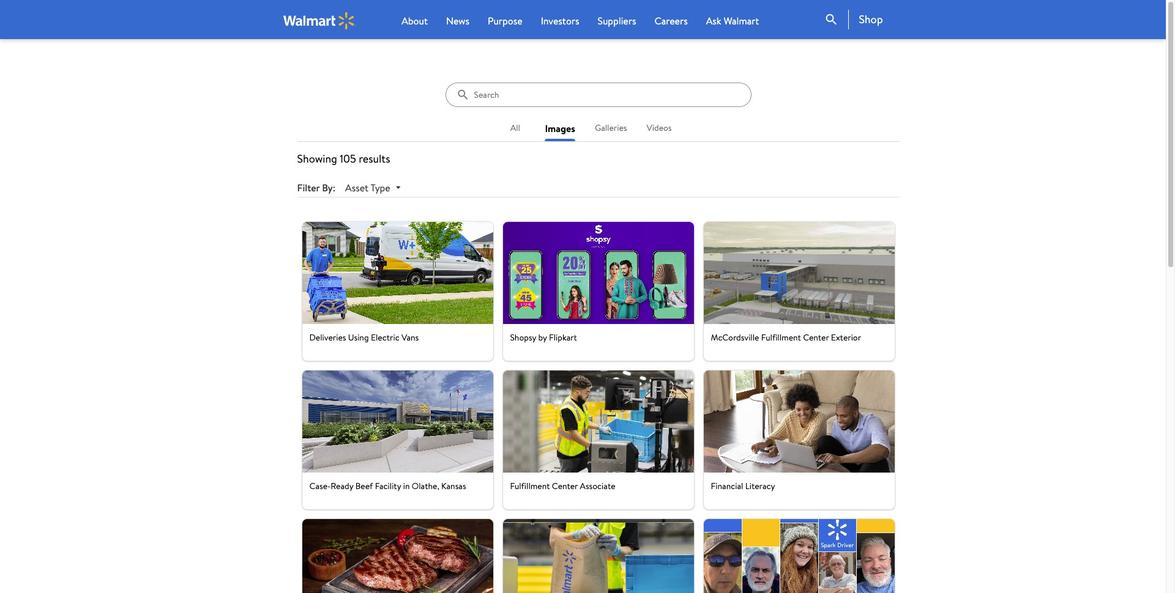 Task type: describe. For each thing, give the bounding box(es) containing it.
105
[[340, 151, 356, 167]]

home image
[[283, 12, 356, 29]]

shopsy by flipkart
[[510, 332, 577, 344]]

1 horizontal spatial search
[[824, 12, 839, 27]]

purpose button
[[488, 13, 523, 28]]

literacy
[[746, 481, 776, 493]]

filter by:
[[297, 181, 336, 195]]

financial
[[711, 481, 744, 493]]

Search field
[[473, 84, 741, 106]]

0 horizontal spatial fulfillment
[[510, 481, 550, 493]]

images
[[545, 122, 576, 135]]

1 vertical spatial search
[[456, 88, 470, 102]]

results
[[359, 151, 390, 167]]

news button
[[446, 13, 470, 28]]

mccordsville fulfillment center exterior
[[711, 332, 862, 344]]

mccordsville
[[711, 332, 760, 344]]

by
[[539, 332, 547, 344]]

about
[[402, 14, 428, 28]]

using
[[348, 332, 369, 344]]

asset
[[345, 181, 369, 195]]

shop link
[[849, 10, 883, 29]]

careers
[[655, 14, 688, 28]]

ask walmart link
[[706, 13, 759, 28]]

filter
[[297, 181, 320, 195]]

ask
[[706, 14, 722, 28]]

ask walmart
[[706, 14, 759, 28]]

beef
[[356, 481, 373, 493]]

deliveries
[[310, 332, 346, 344]]

facility
[[375, 481, 401, 493]]

careers link
[[655, 13, 688, 28]]

deliveries using electric vans
[[310, 332, 419, 344]]



Task type: vqa. For each thing, say whether or not it's contained in the screenshot.
right on
no



Task type: locate. For each thing, give the bounding box(es) containing it.
suppliers button
[[598, 13, 636, 28]]

flipkart
[[549, 332, 577, 344]]

in
[[403, 481, 410, 493]]

walmart
[[724, 14, 759, 28]]

center left associate
[[552, 481, 578, 493]]

ready
[[331, 481, 354, 493]]

about button
[[402, 13, 428, 28]]

all
[[511, 122, 520, 134]]

center left exterior
[[803, 332, 829, 344]]

center
[[803, 332, 829, 344], [552, 481, 578, 493]]

shop
[[859, 12, 883, 27]]

1 horizontal spatial center
[[803, 332, 829, 344]]

suppliers
[[598, 14, 636, 28]]

0 horizontal spatial search
[[456, 88, 470, 102]]

electric
[[371, 332, 400, 344]]

investors button
[[541, 13, 580, 28]]

search
[[824, 12, 839, 27], [456, 88, 470, 102]]

financial literacy
[[711, 481, 776, 493]]

type
[[371, 181, 391, 195]]

fulfillment center associate
[[510, 481, 616, 493]]

associate
[[580, 481, 616, 493]]

shopsy
[[510, 332, 536, 344]]

galleries
[[595, 122, 627, 134]]

showing 105 results
[[297, 151, 390, 167]]

1 horizontal spatial fulfillment
[[762, 332, 801, 344]]

investors
[[541, 14, 580, 28]]

1 vertical spatial center
[[552, 481, 578, 493]]

videos
[[647, 122, 672, 134]]

purpose
[[488, 14, 523, 28]]

case-
[[310, 481, 331, 493]]

fulfillment
[[762, 332, 801, 344], [510, 481, 550, 493]]

1 vertical spatial fulfillment
[[510, 481, 550, 493]]

0 horizontal spatial center
[[552, 481, 578, 493]]

asset type
[[345, 181, 391, 195]]

0 vertical spatial fulfillment
[[762, 332, 801, 344]]

0 vertical spatial search
[[824, 12, 839, 27]]

olathe,
[[412, 481, 440, 493]]

showing
[[297, 151, 337, 167]]

case-ready beef facility in olathe, kansas
[[310, 481, 466, 493]]

news
[[446, 14, 470, 28]]

0 vertical spatial center
[[803, 332, 829, 344]]

exterior
[[831, 332, 862, 344]]

by:
[[322, 181, 336, 195]]

vans
[[402, 332, 419, 344]]

kansas
[[442, 481, 466, 493]]



